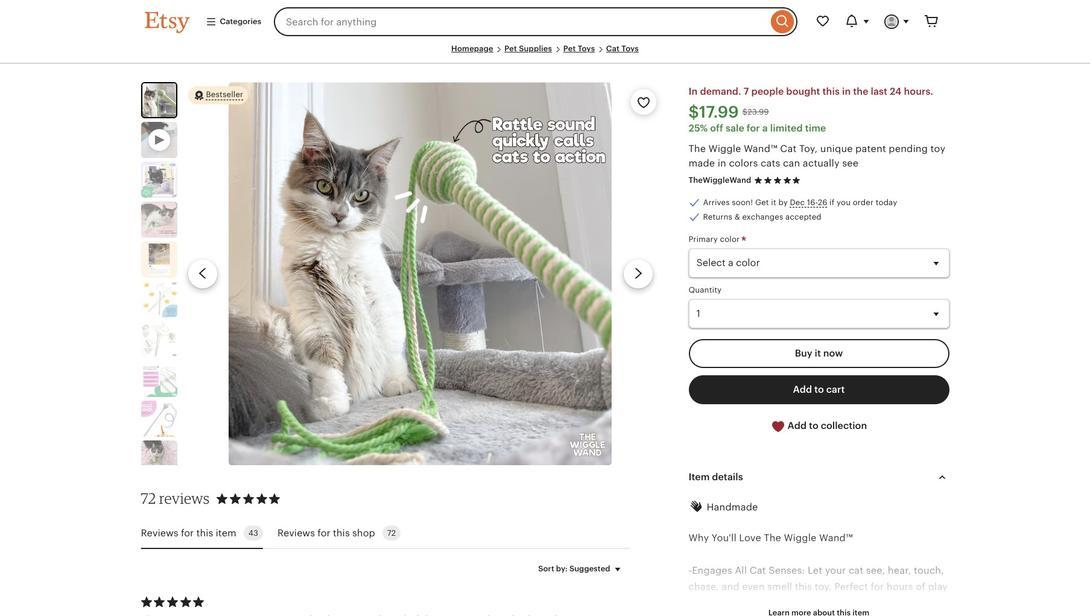 Task type: vqa. For each thing, say whether or not it's contained in the screenshot.
HOW
no



Task type: locate. For each thing, give the bounding box(es) containing it.
unique
[[820, 143, 853, 155]]

tab list
[[141, 519, 630, 549]]

toy,
[[799, 143, 818, 155]]

and down the chase,
[[689, 598, 706, 609]]

pet for pet toys
[[563, 44, 576, 53]]

add inside button
[[788, 420, 807, 431]]

buy it now
[[795, 347, 843, 359]]

cat up can
[[780, 143, 797, 155]]

1 vertical spatial the
[[764, 532, 781, 544]]

1 horizontal spatial wiggle
[[784, 532, 817, 544]]

72 right shop
[[387, 529, 396, 538]]

pet
[[505, 44, 517, 53], [563, 44, 576, 53]]

your
[[825, 565, 846, 576]]

1 horizontal spatial wand™
[[819, 532, 853, 544]]

72 left reviews
[[141, 490, 156, 508]]

the
[[689, 143, 706, 155], [764, 532, 781, 544]]

perfect
[[835, 581, 868, 593]]

and up exercise.
[[722, 581, 740, 593]]

cat right the all
[[750, 565, 766, 576]]

the up made
[[689, 143, 706, 155]]

1 pet from the left
[[505, 44, 517, 53]]

1 horizontal spatial it
[[815, 347, 821, 359]]

sort
[[538, 564, 554, 573]]

1 vertical spatial 72
[[387, 529, 396, 538]]

1 horizontal spatial pet
[[563, 44, 576, 53]]

sort by: suggested button
[[529, 557, 634, 582]]

pet supplies link
[[505, 44, 552, 53]]

item
[[216, 527, 236, 539]]

actually
[[803, 158, 840, 169]]

wiggle
[[709, 143, 741, 155], [784, 532, 817, 544]]

72 for 72
[[387, 529, 396, 538]]

and
[[722, 581, 740, 593], [689, 598, 706, 609]]

exchanges
[[742, 213, 783, 222]]

toys for cat toys
[[622, 44, 639, 53]]

arrives soon! get it by dec 16-26 if you order today
[[703, 198, 897, 207]]

this left toy.
[[795, 581, 812, 593]]

add for add to collection
[[788, 420, 807, 431]]

1 vertical spatial in
[[718, 158, 726, 169]]

to
[[815, 384, 824, 395], [809, 420, 819, 431]]

categories
[[220, 17, 261, 26]]

$17.99 $23.99
[[689, 103, 769, 121]]

this
[[823, 86, 840, 97], [196, 527, 213, 539], [333, 527, 350, 539], [795, 581, 812, 593]]

None search field
[[274, 7, 797, 36]]

even
[[742, 581, 765, 593]]

0 vertical spatial to
[[815, 384, 824, 395]]

in
[[842, 86, 851, 97], [718, 158, 726, 169]]

add down add to cart button
[[788, 420, 807, 431]]

1 vertical spatial add
[[788, 420, 807, 431]]

cat right 'pet toys' link
[[606, 44, 620, 53]]

to inside button
[[809, 420, 819, 431]]

0 vertical spatial wiggle
[[709, 143, 741, 155]]

0 vertical spatial 72
[[141, 490, 156, 508]]

the wiggle wand™ cat toy unique patent pending toy made in image 2 image
[[141, 162, 177, 198]]

thewigglewand link
[[689, 176, 751, 185]]

the wiggle wand™ cat toy unique patent pending toy made in image 6 image
[[141, 321, 177, 357]]

toys
[[578, 44, 595, 53], [622, 44, 639, 53]]

it right buy on the bottom of the page
[[815, 347, 821, 359]]

menu bar
[[145, 43, 946, 64]]

in
[[689, 86, 698, 97]]

reviews for this item
[[141, 527, 236, 539]]

toys right 'pet toys' link
[[622, 44, 639, 53]]

0 horizontal spatial 72
[[141, 490, 156, 508]]

reviews down 72 reviews
[[141, 527, 178, 539]]

the wiggle wand™ cat toy unique patent pending toy made in image 5 image
[[141, 281, 177, 317]]

categories button
[[196, 11, 270, 33]]

reviews
[[141, 527, 178, 539], [278, 527, 315, 539]]

pet supplies
[[505, 44, 552, 53]]

1 horizontal spatial cat
[[750, 565, 766, 576]]

pet toys
[[563, 44, 595, 53]]

in up "thewigglewand"
[[718, 158, 726, 169]]

hours.
[[904, 86, 934, 97]]

0 horizontal spatial in
[[718, 158, 726, 169]]

you'll
[[712, 532, 737, 544]]

reviews right the 43
[[278, 527, 315, 539]]

this right bought
[[823, 86, 840, 97]]

1 toys from the left
[[578, 44, 595, 53]]

categories banner
[[123, 0, 968, 43]]

wand™ up the your
[[819, 532, 853, 544]]

0 vertical spatial in
[[842, 86, 851, 97]]

pet toys link
[[563, 44, 595, 53]]

let
[[808, 565, 823, 576]]

pet left supplies
[[505, 44, 517, 53]]

the wiggle wand™ cat toy unique patent pending toy made in image 9 image
[[141, 441, 177, 477]]

0 horizontal spatial wiggle
[[709, 143, 741, 155]]

add left cart
[[793, 384, 812, 395]]

2 reviews from the left
[[278, 527, 315, 539]]

-
[[689, 565, 692, 576]]

72
[[141, 490, 156, 508], [387, 529, 396, 538]]

0 vertical spatial the
[[689, 143, 706, 155]]

the right love
[[764, 532, 781, 544]]

wand™ up the cats
[[744, 143, 778, 155]]

details
[[712, 471, 743, 483]]

the wiggle wand™ cat toy unique patent pending toy made in image 7 image
[[141, 361, 177, 397]]

it left by
[[771, 198, 776, 207]]

senses:
[[769, 565, 805, 576]]

1 vertical spatial wiggle
[[784, 532, 817, 544]]

0 horizontal spatial pet
[[505, 44, 517, 53]]

1 vertical spatial and
[[689, 598, 706, 609]]

24
[[890, 86, 902, 97]]

2 pet from the left
[[563, 44, 576, 53]]

the wiggle wand™ cat toy unique patent pending toy made in image 3 image
[[141, 202, 177, 238]]

pet right supplies
[[563, 44, 576, 53]]

cat
[[606, 44, 620, 53], [780, 143, 797, 155], [750, 565, 766, 576]]

add to collection
[[785, 420, 867, 431]]

bought
[[786, 86, 820, 97]]

wiggle down off
[[709, 143, 741, 155]]

1 horizontal spatial and
[[722, 581, 740, 593]]

2 horizontal spatial cat
[[780, 143, 797, 155]]

0 vertical spatial and
[[722, 581, 740, 593]]

1 vertical spatial it
[[815, 347, 821, 359]]

the wiggle wand™ cat toy unique patent pending toy made in image 1 image
[[229, 82, 612, 465], [142, 83, 176, 117]]

1 reviews from the left
[[141, 527, 178, 539]]

the wiggle wand™ cat toy, unique patent pending toy made in colors cats can actually see
[[689, 143, 946, 169]]

a
[[763, 123, 768, 134]]

the wiggle wand™ cat toy unique patent pending toy made in image 8 image
[[141, 401, 177, 437]]

to left 'collection' at the bottom right of the page
[[809, 420, 819, 431]]

to left cart
[[815, 384, 824, 395]]

item details
[[689, 471, 743, 483]]

0 horizontal spatial wand™
[[744, 143, 778, 155]]

1 horizontal spatial 72
[[387, 529, 396, 538]]

1 horizontal spatial toys
[[622, 44, 639, 53]]

this inside -engages all cat senses: let your cat see, hear, touch, chase, and even smell this toy. perfect for hours of play and exercise.
[[795, 581, 812, 593]]

to inside button
[[815, 384, 824, 395]]

homepage
[[451, 44, 493, 53]]

today
[[876, 198, 897, 207]]

it
[[771, 198, 776, 207], [815, 347, 821, 359]]

for inside -engages all cat senses: let your cat see, hear, touch, chase, and even smell this toy. perfect for hours of play and exercise.
[[871, 581, 884, 593]]

16-
[[807, 198, 818, 207]]

72 for 72 reviews
[[141, 490, 156, 508]]

soon! get
[[732, 198, 769, 207]]

1 vertical spatial wand™
[[819, 532, 853, 544]]

1 horizontal spatial reviews
[[278, 527, 315, 539]]

-engages all cat senses: let your cat see, hear, touch, chase, and even smell this toy. perfect for hours of play and exercise.
[[689, 565, 948, 609]]

colors
[[729, 158, 758, 169]]

0 horizontal spatial the
[[689, 143, 706, 155]]

0 vertical spatial add
[[793, 384, 812, 395]]

cat inside the wiggle wand™ cat toy, unique patent pending toy made in colors cats can actually see
[[780, 143, 797, 155]]

by:
[[556, 564, 568, 573]]

cat inside -engages all cat senses: let your cat see, hear, touch, chase, and even smell this toy. perfect for hours of play and exercise.
[[750, 565, 766, 576]]

you
[[837, 198, 851, 207]]

hours
[[887, 581, 913, 593]]

the inside the wiggle wand™ cat toy, unique patent pending toy made in colors cats can actually see
[[689, 143, 706, 155]]

reviews for reviews for this item
[[141, 527, 178, 539]]

1 vertical spatial cat
[[780, 143, 797, 155]]

1 horizontal spatial the
[[764, 532, 781, 544]]

for
[[747, 123, 760, 134], [181, 527, 194, 539], [318, 527, 331, 539], [871, 581, 884, 593]]

toys left cat toys
[[578, 44, 595, 53]]

0 horizontal spatial it
[[771, 198, 776, 207]]

in left the
[[842, 86, 851, 97]]

menu bar containing homepage
[[145, 43, 946, 64]]

0 horizontal spatial reviews
[[141, 527, 178, 539]]

now
[[824, 347, 843, 359]]

limited
[[770, 123, 803, 134]]

for left the a
[[747, 123, 760, 134]]

0 vertical spatial wand™
[[744, 143, 778, 155]]

time
[[805, 123, 826, 134]]

for down see,
[[871, 581, 884, 593]]

2 vertical spatial cat
[[750, 565, 766, 576]]

0 horizontal spatial toys
[[578, 44, 595, 53]]

returns
[[703, 213, 733, 222]]

demand.
[[700, 86, 741, 97]]

2 toys from the left
[[622, 44, 639, 53]]

wiggle up senses:
[[784, 532, 817, 544]]

add inside button
[[793, 384, 812, 395]]

0 vertical spatial cat
[[606, 44, 620, 53]]

1 vertical spatial to
[[809, 420, 819, 431]]



Task type: describe. For each thing, give the bounding box(es) containing it.
cart
[[826, 384, 845, 395]]

cat toys
[[606, 44, 639, 53]]

handmade
[[707, 501, 758, 513]]

primary color
[[689, 234, 742, 243]]

supplies
[[519, 44, 552, 53]]

sort by: suggested
[[538, 564, 610, 573]]

why
[[689, 532, 709, 544]]

cat
[[849, 565, 864, 576]]

item details button
[[678, 463, 960, 492]]

for left shop
[[318, 527, 331, 539]]

for down reviews
[[181, 527, 194, 539]]

cat for engages
[[750, 565, 766, 576]]

reviews
[[159, 490, 210, 508]]

to for cart
[[815, 384, 824, 395]]

&
[[735, 213, 740, 222]]

in demand. 7 people bought this in the last 24 hours.
[[689, 86, 934, 97]]

buy it now button
[[689, 339, 949, 368]]

buy
[[795, 347, 813, 359]]

add to cart
[[793, 384, 845, 395]]

off
[[710, 123, 723, 134]]

the
[[853, 86, 869, 97]]

love
[[739, 532, 761, 544]]

7
[[744, 86, 749, 97]]

Search for anything text field
[[274, 7, 768, 36]]

returns & exchanges accepted
[[703, 213, 822, 222]]

toy.
[[815, 581, 832, 593]]

72 reviews
[[141, 490, 210, 508]]

43
[[248, 529, 258, 538]]

add for add to cart
[[793, 384, 812, 395]]

bestseller
[[206, 90, 243, 99]]

made
[[689, 158, 715, 169]]

primary
[[689, 234, 718, 243]]

smell
[[768, 581, 792, 593]]

quantity
[[689, 285, 722, 294]]

sale
[[726, 123, 744, 134]]

chase,
[[689, 581, 719, 593]]

tab list containing reviews for this item
[[141, 519, 630, 549]]

1 horizontal spatial in
[[842, 86, 851, 97]]

toy
[[931, 143, 946, 155]]

add to collection button
[[689, 411, 949, 441]]

cats
[[761, 158, 781, 169]]

it inside buy it now 'button'
[[815, 347, 821, 359]]

shop
[[352, 527, 375, 539]]

see
[[842, 158, 859, 169]]

reviews for this shop
[[278, 527, 375, 539]]

25%
[[689, 123, 708, 134]]

item
[[689, 471, 710, 483]]

suggested
[[570, 564, 610, 573]]

hear,
[[888, 565, 911, 576]]

accepted
[[786, 213, 822, 222]]

of
[[916, 581, 926, 593]]

color
[[720, 234, 740, 243]]

reviews for reviews for this shop
[[278, 527, 315, 539]]

engages
[[692, 565, 732, 576]]

25% off sale for a limited time
[[689, 123, 826, 134]]

0 horizontal spatial and
[[689, 598, 706, 609]]

$23.99
[[743, 107, 769, 116]]

$17.99
[[689, 103, 739, 121]]

pending
[[889, 143, 928, 155]]

if
[[830, 198, 835, 207]]

dec
[[790, 198, 805, 207]]

add to cart button
[[689, 375, 949, 404]]

wand™ inside the wiggle wand™ cat toy, unique patent pending toy made in colors cats can actually see
[[744, 143, 778, 155]]

homepage link
[[451, 44, 493, 53]]

0 horizontal spatial cat
[[606, 44, 620, 53]]

exercise.
[[709, 598, 751, 609]]

all
[[735, 565, 747, 576]]

wiggle inside the wiggle wand™ cat toy, unique patent pending toy made in colors cats can actually see
[[709, 143, 741, 155]]

none search field inside categories banner
[[274, 7, 797, 36]]

this left shop
[[333, 527, 350, 539]]

last
[[871, 86, 888, 97]]

in inside the wiggle wand™ cat toy, unique patent pending toy made in colors cats can actually see
[[718, 158, 726, 169]]

cat for wiggle
[[780, 143, 797, 155]]

toys for pet toys
[[578, 44, 595, 53]]

to for collection
[[809, 420, 819, 431]]

this left item
[[196, 527, 213, 539]]

can
[[783, 158, 800, 169]]

patent
[[856, 143, 886, 155]]

touch,
[[914, 565, 944, 576]]

pet for pet supplies
[[505, 44, 517, 53]]

1 horizontal spatial the wiggle wand™ cat toy unique patent pending toy made in image 1 image
[[229, 82, 612, 465]]

people
[[752, 86, 784, 97]]

0 horizontal spatial the wiggle wand™ cat toy unique patent pending toy made in image 1 image
[[142, 83, 176, 117]]

0 vertical spatial it
[[771, 198, 776, 207]]

26
[[818, 198, 828, 207]]

the wiggle wand™ cat toy unique patent pending toy made in image 4 image
[[141, 241, 177, 278]]

bestseller button
[[188, 86, 248, 105]]

thewigglewand
[[689, 176, 751, 185]]



